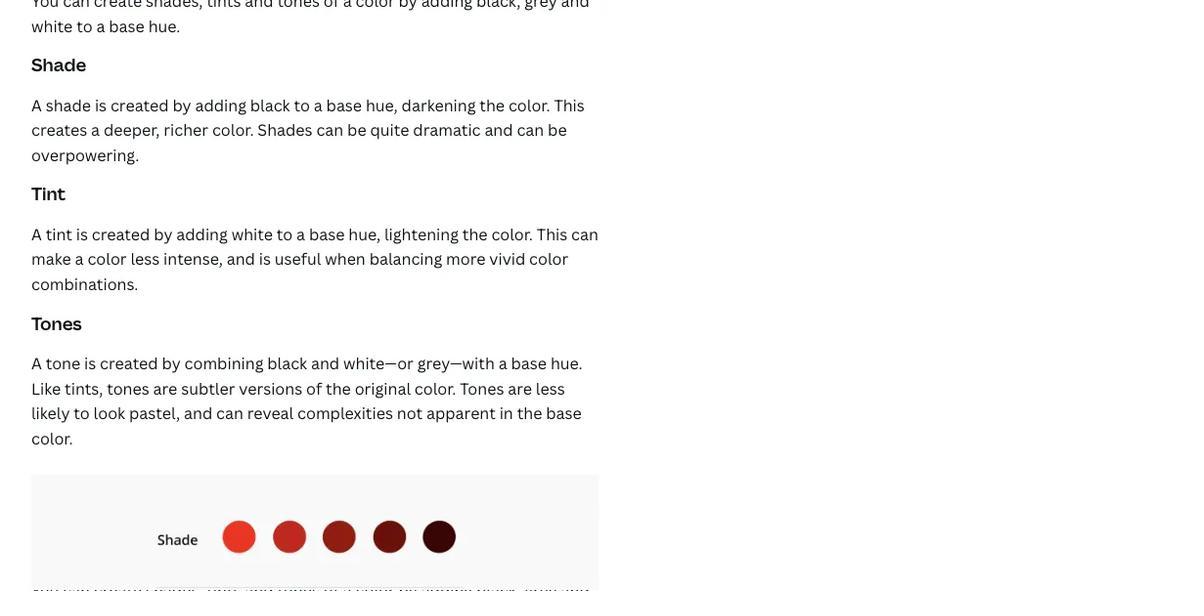 Task type: describe. For each thing, give the bounding box(es) containing it.
create
[[94, 0, 142, 11]]

and right the grey
[[561, 0, 590, 11]]

by for shades
[[173, 94, 191, 115]]

darkening
[[402, 94, 476, 115]]

black for of
[[267, 353, 307, 374]]

tints,
[[65, 378, 103, 399]]

the up complexities
[[326, 378, 351, 399]]

a for a shade is created by adding black to a base hue, darkening the color. this creates a deeper, richer color. shades can be quite dramatic and can be overpowering.
[[31, 94, 42, 115]]

by for intense,
[[154, 223, 173, 245]]

shade
[[46, 94, 91, 115]]

look
[[93, 403, 125, 424]]

tint
[[46, 223, 72, 245]]

lightening
[[384, 223, 459, 245]]

original
[[355, 378, 411, 399]]

tint
[[31, 182, 66, 206]]

hue. inside a tone is created by combining black and white—or grey—with a base hue. like tints, tones are subtler versions of the original color. tones are less likely to look pastel, and can reveal complexities not apparent in the base color.
[[551, 353, 583, 374]]

vivid
[[489, 249, 525, 270]]

created for a
[[92, 223, 150, 245]]

2 horizontal spatial color
[[529, 249, 568, 270]]

a tone is created by combining black and white—or grey—with a base hue. like tints, tones are subtler versions of the original color. tones are less likely to look pastel, and can reveal complexities not apparent in the base color.
[[31, 353, 583, 449]]

richer
[[164, 119, 208, 140]]

of inside you can create shades, tints and tones of a color by adding black, grey and white to a base hue.
[[324, 0, 339, 11]]

tints
[[207, 0, 241, 11]]

a shade is created by adding black to a base hue, darkening the color. this creates a deeper, richer color. shades can be quite dramatic and can be overpowering.
[[31, 94, 585, 165]]

color. right darkening
[[509, 94, 550, 115]]

black for color.
[[250, 94, 290, 115]]

apparent
[[426, 403, 496, 424]]

by inside you can create shades, tints and tones of a color by adding black, grey and white to a base hue.
[[399, 0, 417, 11]]

subtler
[[181, 378, 235, 399]]

this for vivid
[[537, 223, 567, 245]]

to inside a tone is created by combining black and white—or grey—with a base hue. like tints, tones are subtler versions of the original color. tones are less likely to look pastel, and can reveal complexities not apparent in the base color.
[[74, 403, 90, 424]]

is for a
[[76, 223, 88, 245]]

base inside you can create shades, tints and tones of a color by adding black, grey and white to a base hue.
[[109, 15, 145, 36]]

base inside a shade is created by adding black to a base hue, darkening the color. this creates a deeper, richer color. shades can be quite dramatic and can be overpowering.
[[326, 94, 362, 115]]

more
[[446, 249, 486, 270]]

by for the
[[162, 353, 181, 374]]

color inside you can create shades, tints and tones of a color by adding black, grey and white to a base hue.
[[356, 0, 395, 11]]

1 be from the left
[[347, 119, 366, 140]]

white—or
[[343, 353, 414, 374]]

created for subtler
[[100, 353, 158, 374]]

color. right richer
[[212, 119, 254, 140]]

less inside a tint is created by adding white to a base hue, lightening the color. this can make a color less intense, and is useful when balancing more vivid color combinations.
[[131, 249, 160, 270]]

is left useful
[[259, 249, 271, 270]]

the right in
[[517, 403, 542, 424]]

and inside a shade is created by adding black to a base hue, darkening the color. this creates a deeper, richer color. shades can be quite dramatic and can be overpowering.
[[485, 119, 513, 140]]

quite
[[370, 119, 409, 140]]

the inside a shade is created by adding black to a base hue, darkening the color. this creates a deeper, richer color. shades can be quite dramatic and can be overpowering.
[[480, 94, 505, 115]]

pastel,
[[129, 403, 180, 424]]

when
[[325, 249, 366, 270]]

dramatic
[[413, 119, 481, 140]]

grey
[[524, 0, 557, 11]]

1 are from the left
[[153, 378, 177, 399]]

0 vertical spatial tones
[[31, 311, 82, 335]]

is for subtler
[[84, 353, 96, 374]]

you can create shades, tints and tones of a color by adding black, grey and white to a base hue.
[[31, 0, 590, 36]]

can inside you can create shades, tints and tones of a color by adding black, grey and white to a base hue.
[[63, 0, 90, 11]]

a tint is created by adding white to a base hue, lightening the color. this can make a color less intense, and is useful when balancing more vivid color combinations.
[[31, 223, 598, 295]]

tones inside a tone is created by combining black and white—or grey—with a base hue. like tints, tones are subtler versions of the original color. tones are less likely to look pastel, and can reveal complexities not apparent in the base color.
[[107, 378, 149, 399]]



Task type: vqa. For each thing, say whether or not it's contained in the screenshot.
bottommost Brand
no



Task type: locate. For each thing, give the bounding box(es) containing it.
0 vertical spatial of
[[324, 0, 339, 11]]

a left shade
[[31, 94, 42, 115]]

this for be
[[554, 94, 585, 115]]

tones up tone
[[31, 311, 82, 335]]

0 vertical spatial less
[[131, 249, 160, 270]]

color
[[356, 0, 395, 11], [87, 249, 127, 270], [529, 249, 568, 270]]

overpowering.
[[31, 144, 139, 165]]

the inside a tint is created by adding white to a base hue, lightening the color. this can make a color less intense, and is useful when balancing more vivid color combinations.
[[462, 223, 488, 245]]

1 horizontal spatial white
[[231, 223, 273, 245]]

by left combining
[[162, 353, 181, 374]]

shades
[[258, 119, 313, 140]]

to up useful
[[277, 223, 293, 245]]

combining
[[184, 353, 264, 374]]

0 vertical spatial black
[[250, 94, 290, 115]]

can inside a tone is created by combining black and white—or grey—with a base hue. like tints, tones are subtler versions of the original color. tones are less likely to look pastel, and can reveal complexities not apparent in the base color.
[[216, 403, 243, 424]]

the up more at left
[[462, 223, 488, 245]]

adding left black,
[[421, 0, 473, 11]]

a left tone
[[31, 353, 42, 374]]

base inside a tint is created by adding white to a base hue, lightening the color. this can make a color less intense, and is useful when balancing more vivid color combinations.
[[309, 223, 345, 245]]

shade, tints, tones image
[[31, 474, 599, 592]]

1 vertical spatial less
[[536, 378, 565, 399]]

1 vertical spatial tones
[[107, 378, 149, 399]]

tones up look
[[107, 378, 149, 399]]

adding inside a tint is created by adding white to a base hue, lightening the color. this can make a color less intense, and is useful when balancing more vivid color combinations.
[[176, 223, 228, 245]]

intense,
[[163, 249, 223, 270]]

base up in
[[511, 353, 547, 374]]

1 horizontal spatial tones
[[460, 378, 504, 399]]

black up versions
[[267, 353, 307, 374]]

adding for quite
[[195, 94, 246, 115]]

hue, up quite
[[366, 94, 398, 115]]

a inside a tint is created by adding white to a base hue, lightening the color. this can make a color less intense, and is useful when balancing more vivid color combinations.
[[31, 223, 42, 245]]

less inside a tone is created by combining black and white—or grey—with a base hue. like tints, tones are subtler versions of the original color. tones are less likely to look pastel, and can reveal complexities not apparent in the base color.
[[536, 378, 565, 399]]

adding up intense,
[[176, 223, 228, 245]]

1 horizontal spatial of
[[324, 0, 339, 11]]

0 horizontal spatial of
[[306, 378, 322, 399]]

complexities
[[297, 403, 393, 424]]

a for a tone is created by combining black and white—or grey—with a base hue. like tints, tones are subtler versions of the original color. tones are less likely to look pastel, and can reveal complexities not apparent in the base color.
[[31, 353, 42, 374]]

is inside a tone is created by combining black and white—or grey—with a base hue. like tints, tones are subtler versions of the original color. tones are less likely to look pastel, and can reveal complexities not apparent in the base color.
[[84, 353, 96, 374]]

is right shade
[[95, 94, 107, 115]]

hue, for lightening
[[348, 223, 381, 245]]

created
[[110, 94, 169, 115], [92, 223, 150, 245], [100, 353, 158, 374]]

adding inside a shade is created by adding black to a base hue, darkening the color. this creates a deeper, richer color. shades can be quite dramatic and can be overpowering.
[[195, 94, 246, 115]]

of inside a tone is created by combining black and white—or grey—with a base hue. like tints, tones are subtler versions of the original color. tones are less likely to look pastel, and can reveal complexities not apparent in the base color.
[[306, 378, 322, 399]]

black,
[[476, 0, 521, 11]]

created up tints,
[[100, 353, 158, 374]]

created inside a shade is created by adding black to a base hue, darkening the color. this creates a deeper, richer color. shades can be quite dramatic and can be overpowering.
[[110, 94, 169, 115]]

a inside a tone is created by combining black and white—or grey—with a base hue. like tints, tones are subtler versions of the original color. tones are less likely to look pastel, and can reveal complexities not apparent in the base color.
[[31, 353, 42, 374]]

and right intense,
[[227, 249, 255, 270]]

adding for useful
[[176, 223, 228, 245]]

and right dramatic
[[485, 119, 513, 140]]

and left white—or
[[311, 353, 340, 374]]

1 horizontal spatial hue.
[[551, 353, 583, 374]]

creates
[[31, 119, 87, 140]]

1 vertical spatial this
[[537, 223, 567, 245]]

0 vertical spatial tones
[[277, 0, 320, 11]]

and
[[245, 0, 273, 11], [561, 0, 590, 11], [485, 119, 513, 140], [227, 249, 255, 270], [311, 353, 340, 374], [184, 403, 212, 424]]

hue, inside a shade is created by adding black to a base hue, darkening the color. this creates a deeper, richer color. shades can be quite dramatic and can be overpowering.
[[366, 94, 398, 115]]

tones inside you can create shades, tints and tones of a color by adding black, grey and white to a base hue.
[[277, 0, 320, 11]]

to up shades
[[294, 94, 310, 115]]

created up combinations.
[[92, 223, 150, 245]]

can inside a tint is created by adding white to a base hue, lightening the color. this can make a color less intense, and is useful when balancing more vivid color combinations.
[[571, 223, 598, 245]]

black up shades
[[250, 94, 290, 115]]

hue, for darkening
[[366, 94, 398, 115]]

adding inside you can create shades, tints and tones of a color by adding black, grey and white to a base hue.
[[421, 0, 473, 11]]

to inside you can create shades, tints and tones of a color by adding black, grey and white to a base hue.
[[76, 15, 93, 36]]

white
[[31, 15, 73, 36], [231, 223, 273, 245]]

grey—with
[[417, 353, 495, 374]]

white inside you can create shades, tints and tones of a color by adding black, grey and white to a base hue.
[[31, 15, 73, 36]]

this inside a tint is created by adding white to a base hue, lightening the color. this can make a color less intense, and is useful when balancing more vivid color combinations.
[[537, 223, 567, 245]]

less
[[131, 249, 160, 270], [536, 378, 565, 399]]

are
[[153, 378, 177, 399], [508, 378, 532, 399]]

a left tint
[[31, 223, 42, 245]]

created for deeper,
[[110, 94, 169, 115]]

base down create
[[109, 15, 145, 36]]

shades,
[[146, 0, 203, 11]]

by inside a tone is created by combining black and white—or grey—with a base hue. like tints, tones are subtler versions of the original color. tones are less likely to look pastel, and can reveal complexities not apparent in the base color.
[[162, 353, 181, 374]]

base up when
[[309, 223, 345, 245]]

not
[[397, 403, 423, 424]]

tones
[[31, 311, 82, 335], [460, 378, 504, 399]]

this inside a shade is created by adding black to a base hue, darkening the color. this creates a deeper, richer color. shades can be quite dramatic and can be overpowering.
[[554, 94, 585, 115]]

and right tints
[[245, 0, 273, 11]]

a
[[31, 94, 42, 115], [31, 223, 42, 245], [31, 353, 42, 374]]

created up deeper,
[[110, 94, 169, 115]]

1 vertical spatial a
[[31, 223, 42, 245]]

by up richer
[[173, 94, 191, 115]]

2 be from the left
[[548, 119, 567, 140]]

0 horizontal spatial tones
[[31, 311, 82, 335]]

1 vertical spatial tones
[[460, 378, 504, 399]]

0 horizontal spatial less
[[131, 249, 160, 270]]

1 horizontal spatial are
[[508, 378, 532, 399]]

hue.
[[148, 15, 180, 36], [551, 353, 583, 374]]

0 vertical spatial white
[[31, 15, 73, 36]]

in
[[499, 403, 513, 424]]

tones right tints
[[277, 0, 320, 11]]

0 horizontal spatial white
[[31, 15, 73, 36]]

is for deeper,
[[95, 94, 107, 115]]

by inside a shade is created by adding black to a base hue, darkening the color. this creates a deeper, richer color. shades can be quite dramatic and can be overpowering.
[[173, 94, 191, 115]]

1 vertical spatial hue.
[[551, 353, 583, 374]]

tones inside a tone is created by combining black and white—or grey—with a base hue. like tints, tones are subtler versions of the original color. tones are less likely to look pastel, and can reveal complexities not apparent in the base color.
[[460, 378, 504, 399]]

reveal
[[247, 403, 294, 424]]

black
[[250, 94, 290, 115], [267, 353, 307, 374]]

0 horizontal spatial hue.
[[148, 15, 180, 36]]

and inside a tint is created by adding white to a base hue, lightening the color. this can make a color less intense, and is useful when balancing more vivid color combinations.
[[227, 249, 255, 270]]

0 vertical spatial hue.
[[148, 15, 180, 36]]

2 vertical spatial adding
[[176, 223, 228, 245]]

is right tint
[[76, 223, 88, 245]]

1 vertical spatial created
[[92, 223, 150, 245]]

1 vertical spatial white
[[231, 223, 273, 245]]

useful
[[275, 249, 321, 270]]

base right in
[[546, 403, 582, 424]]

a inside a shade is created by adding black to a base hue, darkening the color. this creates a deeper, richer color. shades can be quite dramatic and can be overpowering.
[[31, 94, 42, 115]]

color. up vivid
[[491, 223, 533, 245]]

make
[[31, 249, 71, 270]]

is up tints,
[[84, 353, 96, 374]]

2 vertical spatial created
[[100, 353, 158, 374]]

1 vertical spatial of
[[306, 378, 322, 399]]

1 horizontal spatial less
[[536, 378, 565, 399]]

be
[[347, 119, 366, 140], [548, 119, 567, 140]]

to
[[76, 15, 93, 36], [294, 94, 310, 115], [277, 223, 293, 245], [74, 403, 90, 424]]

and down 'subtler'
[[184, 403, 212, 424]]

balancing
[[369, 249, 442, 270]]

base
[[109, 15, 145, 36], [326, 94, 362, 115], [309, 223, 345, 245], [511, 353, 547, 374], [546, 403, 582, 424]]

like
[[31, 378, 61, 399]]

tones up apparent
[[460, 378, 504, 399]]

0 horizontal spatial are
[[153, 378, 177, 399]]

1 a from the top
[[31, 94, 42, 115]]

1 vertical spatial black
[[267, 353, 307, 374]]

white inside a tint is created by adding white to a base hue, lightening the color. this can make a color less intense, and is useful when balancing more vivid color combinations.
[[231, 223, 273, 245]]

hue, inside a tint is created by adding white to a base hue, lightening the color. this can make a color less intense, and is useful when balancing more vivid color combinations.
[[348, 223, 381, 245]]

by up intense,
[[154, 223, 173, 245]]

0 vertical spatial adding
[[421, 0, 473, 11]]

combinations.
[[31, 274, 138, 295]]

to down tints,
[[74, 403, 90, 424]]

created inside a tone is created by combining black and white—or grey—with a base hue. like tints, tones are subtler versions of the original color. tones are less likely to look pastel, and can reveal complexities not apparent in the base color.
[[100, 353, 158, 374]]

is inside a shade is created by adding black to a base hue, darkening the color. this creates a deeper, richer color. shades can be quite dramatic and can be overpowering.
[[95, 94, 107, 115]]

are up in
[[508, 378, 532, 399]]

black inside a shade is created by adding black to a base hue, darkening the color. this creates a deeper, richer color. shades can be quite dramatic and can be overpowering.
[[250, 94, 290, 115]]

1 horizontal spatial be
[[548, 119, 567, 140]]

base down you can create shades, tints and tones of a color by adding black, grey and white to a base hue.
[[326, 94, 362, 115]]

a
[[343, 0, 352, 11], [96, 15, 105, 36], [314, 94, 322, 115], [91, 119, 100, 140], [296, 223, 305, 245], [75, 249, 84, 270], [498, 353, 507, 374]]

0 horizontal spatial color
[[87, 249, 127, 270]]

2 a from the top
[[31, 223, 42, 245]]

0 vertical spatial a
[[31, 94, 42, 115]]

by inside a tint is created by adding white to a base hue, lightening the color. this can make a color less intense, and is useful when balancing more vivid color combinations.
[[154, 223, 173, 245]]

are up pastel,
[[153, 378, 177, 399]]

you
[[31, 0, 59, 11]]

1 vertical spatial hue,
[[348, 223, 381, 245]]

1 horizontal spatial color
[[356, 0, 395, 11]]

the up dramatic
[[480, 94, 505, 115]]

hue. inside you can create shades, tints and tones of a color by adding black, grey and white to a base hue.
[[148, 15, 180, 36]]

a inside a tone is created by combining black and white—or grey—with a base hue. like tints, tones are subtler versions of the original color. tones are less likely to look pastel, and can reveal complexities not apparent in the base color.
[[498, 353, 507, 374]]

0 vertical spatial hue,
[[366, 94, 398, 115]]

black inside a tone is created by combining black and white—or grey—with a base hue. like tints, tones are subtler versions of the original color. tones are less likely to look pastel, and can reveal complexities not apparent in the base color.
[[267, 353, 307, 374]]

tones
[[277, 0, 320, 11], [107, 378, 149, 399]]

to inside a tint is created by adding white to a base hue, lightening the color. this can make a color less intense, and is useful when balancing more vivid color combinations.
[[277, 223, 293, 245]]

3 a from the top
[[31, 353, 42, 374]]

adding
[[421, 0, 473, 11], [195, 94, 246, 115], [176, 223, 228, 245]]

this
[[554, 94, 585, 115], [537, 223, 567, 245]]

color.
[[509, 94, 550, 115], [212, 119, 254, 140], [491, 223, 533, 245], [415, 378, 456, 399], [31, 428, 73, 449]]

adding up richer
[[195, 94, 246, 115]]

to inside a shade is created by adding black to a base hue, darkening the color. this creates a deeper, richer color. shades can be quite dramatic and can be overpowering.
[[294, 94, 310, 115]]

can
[[63, 0, 90, 11], [316, 119, 344, 140], [517, 119, 544, 140], [571, 223, 598, 245], [216, 403, 243, 424]]

hue, up when
[[348, 223, 381, 245]]

by
[[399, 0, 417, 11], [173, 94, 191, 115], [154, 223, 173, 245], [162, 353, 181, 374]]

0 horizontal spatial be
[[347, 119, 366, 140]]

the
[[480, 94, 505, 115], [462, 223, 488, 245], [326, 378, 351, 399], [517, 403, 542, 424]]

color. inside a tint is created by adding white to a base hue, lightening the color. this can make a color less intense, and is useful when balancing more vivid color combinations.
[[491, 223, 533, 245]]

1 horizontal spatial tones
[[277, 0, 320, 11]]

created inside a tint is created by adding white to a base hue, lightening the color. this can make a color less intense, and is useful when balancing more vivid color combinations.
[[92, 223, 150, 245]]

color. down likely
[[31, 428, 73, 449]]

0 vertical spatial this
[[554, 94, 585, 115]]

1 vertical spatial adding
[[195, 94, 246, 115]]

by left black,
[[399, 0, 417, 11]]

2 are from the left
[[508, 378, 532, 399]]

versions
[[239, 378, 302, 399]]

color. down grey—with
[[415, 378, 456, 399]]

0 horizontal spatial tones
[[107, 378, 149, 399]]

shade
[[31, 53, 86, 77]]

to up shade
[[76, 15, 93, 36]]

is
[[95, 94, 107, 115], [76, 223, 88, 245], [259, 249, 271, 270], [84, 353, 96, 374]]

a for a tint is created by adding white to a base hue, lightening the color. this can make a color less intense, and is useful when balancing more vivid color combinations.
[[31, 223, 42, 245]]

2 vertical spatial a
[[31, 353, 42, 374]]

0 vertical spatial created
[[110, 94, 169, 115]]

likely
[[31, 403, 70, 424]]

of
[[324, 0, 339, 11], [306, 378, 322, 399]]

tone
[[46, 353, 80, 374]]

deeper,
[[104, 119, 160, 140]]

hue,
[[366, 94, 398, 115], [348, 223, 381, 245]]



